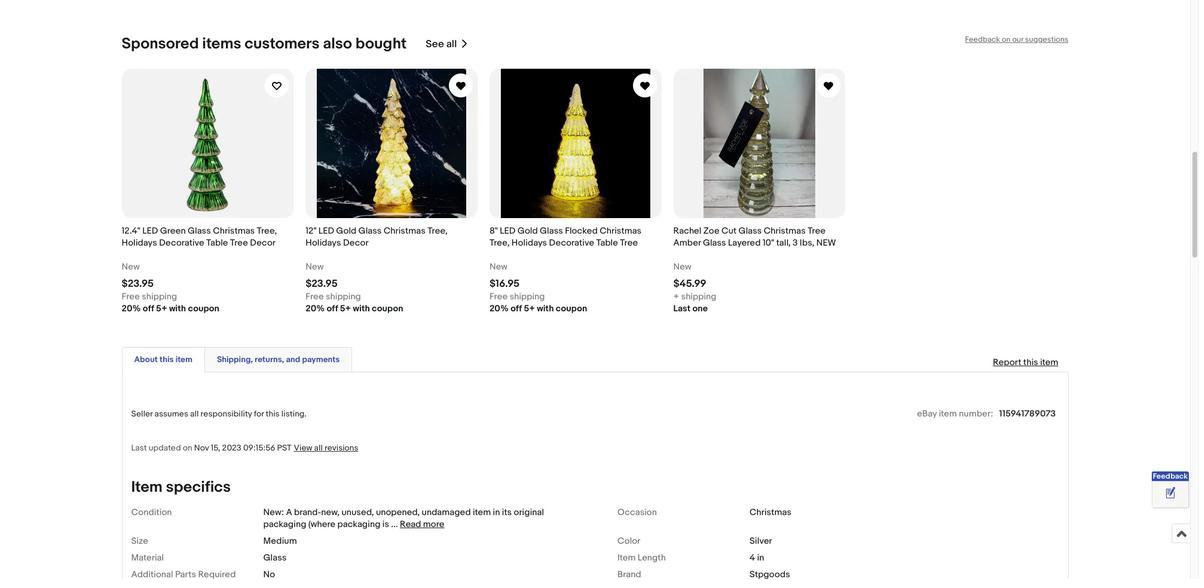 Task type: describe. For each thing, give the bounding box(es) containing it.
sponsored
[[122, 35, 199, 53]]

and
[[286, 355, 300, 365]]

table inside 12.4" led green glass christmas tree, holidays decorative table tree decor
[[206, 237, 228, 249]]

new $16.95 free shipping 20% off 5+ with coupon
[[489, 261, 587, 315]]

shipping for decor
[[326, 291, 361, 303]]

a
[[286, 507, 292, 518]]

also
[[323, 35, 352, 53]]

condition
[[131, 507, 172, 518]]

listing.
[[281, 409, 307, 419]]

gold for $16.95
[[517, 225, 538, 237]]

item right 'ebay'
[[939, 408, 957, 420]]

12" led gold glass christmas tree, holidays decor
[[306, 225, 448, 249]]

material
[[131, 552, 164, 564]]

1 packaging from the left
[[263, 519, 306, 530]]

holidays inside 8" led gold glass flocked christmas tree, holidays decorative table tree
[[512, 237, 547, 249]]

about
[[134, 355, 158, 365]]

$45.99
[[673, 278, 706, 290]]

color
[[617, 536, 640, 547]]

item right report at the bottom right of the page
[[1040, 357, 1058, 368]]

$16.95
[[489, 278, 520, 290]]

christmas for 12" led gold glass christmas tree, holidays decor
[[384, 225, 425, 237]]

5+ for decor
[[340, 303, 351, 315]]

8" led gold glass flocked christmas tree, holidays decorative table tree
[[489, 225, 642, 249]]

shipping for decorative
[[142, 291, 177, 303]]

led for 12.4"
[[142, 225, 158, 237]]

5+ for holidays
[[524, 303, 535, 315]]

last updated on nov 15, 2023 09:15:56 pst view all revisions
[[131, 443, 358, 453]]

layered
[[728, 237, 761, 249]]

its
[[502, 507, 512, 518]]

shipping, returns, and payments button
[[217, 354, 340, 365]]

free shipping text field for $23.95
[[306, 291, 361, 303]]

new $45.99 + shipping last one
[[673, 261, 716, 315]]

coupon for decorative
[[188, 303, 219, 315]]

about this item button
[[134, 354, 192, 365]]

off for decorative
[[143, 303, 154, 315]]

new $23.95 free shipping 20% off 5+ with coupon for decor
[[306, 261, 403, 315]]

led for 12"
[[319, 225, 334, 237]]

one
[[693, 303, 708, 315]]

new text field for 12" led gold glass christmas tree, holidays decor
[[306, 261, 324, 273]]

0 vertical spatial on
[[1002, 35, 1011, 44]]

seller
[[131, 409, 153, 419]]

christmas inside 8" led gold glass flocked christmas tree, holidays decorative table tree
[[600, 225, 642, 237]]

5+ for decorative
[[156, 303, 167, 315]]

item specifics
[[131, 478, 231, 497]]

tree inside rachel zoe cut glass christmas tree amber glass layered 10" tall, 3 lbs, new
[[808, 225, 826, 237]]

...
[[391, 519, 398, 530]]

view
[[294, 443, 312, 453]]

customers
[[245, 35, 320, 53]]

20% for 8" led gold glass flocked christmas tree, holidays decorative table tree
[[489, 303, 509, 315]]

last inside new $45.99 + shipping last one
[[673, 303, 691, 315]]

read more
[[400, 519, 444, 530]]

with for decorative
[[169, 303, 186, 315]]

12"
[[306, 225, 317, 237]]

decor inside 12.4" led green glass christmas tree, holidays decorative table tree decor
[[250, 237, 276, 249]]

4 in
[[750, 552, 764, 564]]

updated
[[149, 443, 181, 453]]

christmas for 12.4" led green glass christmas tree, holidays decorative table tree decor
[[213, 225, 255, 237]]

holidays for 12.4"
[[122, 237, 157, 249]]

0 horizontal spatial last
[[131, 443, 147, 453]]

items
[[202, 35, 241, 53]]

for
[[254, 409, 264, 419]]

report this item
[[993, 357, 1058, 368]]

item for item length
[[617, 552, 636, 564]]

is
[[382, 519, 389, 530]]

See all text field
[[426, 38, 457, 50]]

report this item link
[[987, 351, 1064, 374]]

12.4" led green glass christmas tree, holidays decorative table tree decor
[[122, 225, 277, 249]]

read
[[400, 519, 421, 530]]

unopened,
[[376, 507, 420, 518]]

glass down medium on the left of page
[[263, 552, 287, 564]]

glass down zoe
[[703, 237, 726, 249]]

shipping for glass
[[681, 291, 716, 303]]

1 horizontal spatial in
[[757, 552, 764, 564]]

suggestions
[[1025, 35, 1068, 44]]

tree, for 12" led gold glass christmas tree, holidays decor
[[427, 225, 448, 237]]

seller assumes all responsibility for this listing.
[[131, 409, 307, 419]]

8"
[[489, 225, 498, 237]]

bought
[[355, 35, 407, 53]]

item length
[[617, 552, 666, 564]]

revisions
[[325, 443, 358, 453]]

pst
[[277, 443, 291, 453]]

see
[[426, 38, 444, 50]]

flocked
[[565, 225, 598, 237]]

sponsored items customers also bought
[[122, 35, 407, 53]]

rachel zoe cut glass christmas tree amber glass layered 10" tall, 3 lbs, new
[[673, 225, 836, 249]]

new for rachel zoe cut glass christmas tree amber glass layered 10" tall, 3 lbs, new
[[673, 261, 691, 273]]

free for 12.4" led green glass christmas tree, holidays decorative table tree decor
[[122, 291, 140, 303]]

2023
[[222, 443, 241, 453]]

specifics
[[166, 478, 231, 497]]

(where
[[308, 519, 335, 530]]

decorative inside 12.4" led green glass christmas tree, holidays decorative table tree decor
[[159, 237, 204, 249]]

new text field for 12.4" led green glass christmas tree, holidays decorative table tree decor
[[122, 261, 140, 273]]

free for 8" led gold glass flocked christmas tree, holidays decorative table tree
[[489, 291, 508, 303]]

ebay item number: 115941789073
[[917, 408, 1056, 420]]

feedback on our suggestions link
[[965, 35, 1068, 44]]

see all
[[426, 38, 457, 50]]

original
[[514, 507, 544, 518]]

tree inside 8" led gold glass flocked christmas tree, holidays decorative table tree
[[620, 237, 638, 249]]

table inside 8" led gold glass flocked christmas tree, holidays decorative table tree
[[596, 237, 618, 249]]

responsibility
[[201, 409, 252, 419]]

new text field for $16.95
[[489, 261, 508, 273]]

2 vertical spatial all
[[314, 443, 323, 453]]

item inside button
[[176, 355, 192, 365]]

read more button
[[400, 519, 444, 530]]

see all link
[[426, 35, 469, 53]]

+ shipping text field
[[673, 291, 716, 303]]

unused,
[[342, 507, 374, 518]]

undamaged
[[422, 507, 471, 518]]

new $23.95 free shipping 20% off 5+ with coupon for decorative
[[122, 261, 219, 315]]

holidays for 12"
[[306, 237, 341, 249]]

tab list containing about this item
[[122, 345, 1068, 373]]

payments
[[302, 355, 340, 365]]

2 packaging from the left
[[337, 519, 380, 530]]



Task type: locate. For each thing, give the bounding box(es) containing it.
number:
[[959, 408, 993, 420]]

20% up payments
[[306, 303, 325, 315]]

0 horizontal spatial gold
[[336, 225, 356, 237]]

glass for glass
[[739, 225, 762, 237]]

tab list
[[122, 345, 1068, 373]]

with for holidays
[[537, 303, 554, 315]]

new for 12" led gold glass christmas tree, holidays decor
[[306, 261, 324, 273]]

tree, inside 12" led gold glass christmas tree, holidays decor
[[427, 225, 448, 237]]

item
[[176, 355, 192, 365], [1040, 357, 1058, 368], [939, 408, 957, 420], [473, 507, 491, 518]]

christmas inside 12" led gold glass christmas tree, holidays decor
[[384, 225, 425, 237]]

2 new from the left
[[306, 261, 324, 273]]

new up $16.95 text box
[[489, 261, 508, 273]]

0 horizontal spatial tree
[[230, 237, 248, 249]]

115941789073
[[999, 408, 1056, 420]]

last down +
[[673, 303, 691, 315]]

20% off 5+ with coupon text field
[[122, 303, 219, 315], [306, 303, 403, 315]]

silver
[[750, 536, 772, 547]]

zoe
[[703, 225, 719, 237]]

amber
[[673, 237, 701, 249]]

tree inside 12.4" led green glass christmas tree, holidays decorative table tree decor
[[230, 237, 248, 249]]

new up $45.99
[[673, 261, 691, 273]]

2 decor from the left
[[343, 237, 369, 249]]

2 table from the left
[[596, 237, 618, 249]]

on left the our
[[1002, 35, 1011, 44]]

1 holidays from the left
[[122, 237, 157, 249]]

0 horizontal spatial free shipping text field
[[306, 291, 361, 303]]

1 20% off 5+ with coupon text field from the left
[[122, 303, 219, 315]]

decor inside 12" led gold glass christmas tree, holidays decor
[[343, 237, 369, 249]]

1 horizontal spatial table
[[596, 237, 618, 249]]

1 horizontal spatial decorative
[[549, 237, 594, 249]]

holidays inside 12" led gold glass christmas tree, holidays decor
[[306, 237, 341, 249]]

item down color
[[617, 552, 636, 564]]

2 $23.95 text field from the left
[[306, 278, 338, 290]]

packaging down "unused,"
[[337, 519, 380, 530]]

all right assumes
[[190, 409, 199, 419]]

item left its at the left bottom of the page
[[473, 507, 491, 518]]

led right 12.4"
[[142, 225, 158, 237]]

10"
[[763, 237, 774, 249]]

glass right green
[[188, 225, 211, 237]]

$45.99 text field
[[673, 278, 706, 290]]

new inside new $16.95 free shipping 20% off 5+ with coupon
[[489, 261, 508, 273]]

shipping,
[[217, 355, 253, 365]]

christmas for rachel zoe cut glass christmas tree amber glass layered 10" tall, 3 lbs, new
[[764, 225, 806, 237]]

0 horizontal spatial 5+
[[156, 303, 167, 315]]

1 new text field from the left
[[122, 261, 140, 273]]

our
[[1012, 35, 1023, 44]]

1 new from the left
[[122, 261, 140, 273]]

1 with from the left
[[169, 303, 186, 315]]

2 5+ from the left
[[340, 303, 351, 315]]

last
[[673, 303, 691, 315], [131, 443, 147, 453]]

coupon for holidays
[[556, 303, 587, 315]]

4
[[750, 552, 755, 564]]

led inside 12.4" led green glass christmas tree, holidays decorative table tree decor
[[142, 225, 158, 237]]

0 horizontal spatial on
[[183, 443, 192, 453]]

green
[[160, 225, 186, 237]]

led for 8"
[[500, 225, 515, 237]]

0 horizontal spatial with
[[169, 303, 186, 315]]

2 new text field from the left
[[673, 261, 691, 273]]

1 horizontal spatial 5+
[[340, 303, 351, 315]]

gold inside 8" led gold glass flocked christmas tree, holidays decorative table tree
[[517, 225, 538, 237]]

new for 12.4" led green glass christmas tree, holidays decorative table tree decor
[[122, 261, 140, 273]]

1 horizontal spatial decor
[[343, 237, 369, 249]]

0 horizontal spatial feedback
[[965, 35, 1000, 44]]

item right about
[[176, 355, 192, 365]]

1 horizontal spatial gold
[[517, 225, 538, 237]]

2 horizontal spatial this
[[1023, 357, 1038, 368]]

holidays down 12.4"
[[122, 237, 157, 249]]

led inside 8" led gold glass flocked christmas tree, holidays decorative table tree
[[500, 225, 515, 237]]

item
[[131, 478, 163, 497], [617, 552, 636, 564]]

1 horizontal spatial on
[[1002, 35, 1011, 44]]

glass inside 12" led gold glass christmas tree, holidays decor
[[358, 225, 382, 237]]

with inside new $16.95 free shipping 20% off 5+ with coupon
[[537, 303, 554, 315]]

2 horizontal spatial free
[[489, 291, 508, 303]]

tree, for 12.4" led green glass christmas tree, holidays decorative table tree decor
[[257, 225, 277, 237]]

0 vertical spatial in
[[493, 507, 500, 518]]

item up condition
[[131, 478, 163, 497]]

1 vertical spatial feedback
[[1153, 472, 1188, 481]]

2 gold from the left
[[517, 225, 538, 237]]

$23.95 text field for 12" led gold glass christmas tree, holidays decor
[[306, 278, 338, 290]]

off
[[143, 303, 154, 315], [327, 303, 338, 315], [511, 303, 522, 315]]

view all revisions link
[[291, 442, 358, 454]]

medium
[[263, 536, 297, 547]]

2 horizontal spatial tree
[[808, 225, 826, 237]]

1 horizontal spatial feedback
[[1153, 472, 1188, 481]]

1 horizontal spatial free shipping text field
[[489, 291, 545, 303]]

5+
[[156, 303, 167, 315], [340, 303, 351, 315], [524, 303, 535, 315]]

size
[[131, 536, 148, 547]]

packaging
[[263, 519, 306, 530], [337, 519, 380, 530]]

off down $16.95 text box
[[511, 303, 522, 315]]

free inside new $16.95 free shipping 20% off 5+ with coupon
[[489, 291, 508, 303]]

packaging down a
[[263, 519, 306, 530]]

this for about
[[160, 355, 174, 365]]

0 horizontal spatial decorative
[[159, 237, 204, 249]]

2 shipping from the left
[[326, 291, 361, 303]]

20% inside new $16.95 free shipping 20% off 5+ with coupon
[[489, 303, 509, 315]]

assumes
[[155, 409, 188, 419]]

occasion
[[617, 507, 657, 518]]

$23.95 text field
[[122, 278, 154, 290], [306, 278, 338, 290]]

0 horizontal spatial in
[[493, 507, 500, 518]]

holidays
[[122, 237, 157, 249], [306, 237, 341, 249], [512, 237, 547, 249]]

0 horizontal spatial led
[[142, 225, 158, 237]]

this inside button
[[160, 355, 174, 365]]

2 20% off 5+ with coupon text field from the left
[[306, 303, 403, 315]]

new $23.95 free shipping 20% off 5+ with coupon
[[122, 261, 219, 315], [306, 261, 403, 315]]

$23.95 up free shipping text field
[[122, 278, 154, 290]]

new text field up free shipping text field
[[122, 261, 140, 273]]

0 horizontal spatial $23.95 text field
[[122, 278, 154, 290]]

5+ inside new $16.95 free shipping 20% off 5+ with coupon
[[524, 303, 535, 315]]

$23.95 for 12.4" led green glass christmas tree, holidays decorative table tree decor
[[122, 278, 154, 290]]

gold right '8"'
[[517, 225, 538, 237]]

holidays inside 12.4" led green glass christmas tree, holidays decorative table tree decor
[[122, 237, 157, 249]]

rachel
[[673, 225, 701, 237]]

Free shipping text field
[[122, 291, 177, 303]]

tree, inside 12.4" led green glass christmas tree, holidays decorative table tree decor
[[257, 225, 277, 237]]

decorative down green
[[159, 237, 204, 249]]

$16.95 text field
[[489, 278, 520, 290]]

3 new from the left
[[489, 261, 508, 273]]

2 off from the left
[[327, 303, 338, 315]]

brand-
[[294, 507, 321, 518]]

0 horizontal spatial tree,
[[257, 225, 277, 237]]

on left nov
[[183, 443, 192, 453]]

0 horizontal spatial table
[[206, 237, 228, 249]]

new text field down 12"
[[306, 261, 324, 273]]

last left updated
[[131, 443, 147, 453]]

new text field up $45.99
[[673, 261, 691, 273]]

this for report
[[1023, 357, 1038, 368]]

Free shipping text field
[[306, 291, 361, 303], [489, 291, 545, 303]]

new text field for $45.99
[[673, 261, 691, 273]]

1 vertical spatial item
[[617, 552, 636, 564]]

20% for 12" led gold glass christmas tree, holidays decor
[[306, 303, 325, 315]]

off for decor
[[327, 303, 338, 315]]

shipping inside new $45.99 + shipping last one
[[681, 291, 716, 303]]

tree, left 12"
[[257, 225, 277, 237]]

this right for
[[266, 409, 280, 419]]

2 new text field from the left
[[306, 261, 324, 273]]

free
[[122, 291, 140, 303], [306, 291, 324, 303], [489, 291, 508, 303]]

1 free from the left
[[122, 291, 140, 303]]

1 coupon from the left
[[188, 303, 219, 315]]

free for 12" led gold glass christmas tree, holidays decor
[[306, 291, 324, 303]]

free shipping text field for $16.95
[[489, 291, 545, 303]]

2 horizontal spatial 20%
[[489, 303, 509, 315]]

feedback
[[965, 35, 1000, 44], [1153, 472, 1188, 481]]

Last one text field
[[673, 303, 708, 315]]

2 horizontal spatial with
[[537, 303, 554, 315]]

glass inside 8" led gold glass flocked christmas tree, holidays decorative table tree
[[540, 225, 563, 237]]

New text field
[[489, 261, 508, 273], [673, 261, 691, 273]]

15,
[[211, 443, 220, 453]]

cut
[[721, 225, 737, 237]]

20% up about
[[122, 303, 141, 315]]

table
[[206, 237, 228, 249], [596, 237, 618, 249]]

in right 4
[[757, 552, 764, 564]]

decorative inside 8" led gold glass flocked christmas tree, holidays decorative table tree
[[549, 237, 594, 249]]

new $23.95 free shipping 20% off 5+ with coupon down green
[[122, 261, 219, 315]]

$23.95 text field up free shipping text field
[[122, 278, 154, 290]]

in left its at the left bottom of the page
[[493, 507, 500, 518]]

tall,
[[776, 237, 791, 249]]

about this item
[[134, 355, 192, 365]]

4 shipping from the left
[[681, 291, 716, 303]]

new:
[[263, 507, 284, 518]]

1 horizontal spatial new $23.95 free shipping 20% off 5+ with coupon
[[306, 261, 403, 315]]

tree, inside 8" led gold glass flocked christmas tree, holidays decorative table tree
[[489, 237, 510, 249]]

this right report at the bottom right of the page
[[1023, 357, 1038, 368]]

1 horizontal spatial free
[[306, 291, 324, 303]]

0 horizontal spatial packaging
[[263, 519, 306, 530]]

1 horizontal spatial led
[[319, 225, 334, 237]]

decorative
[[159, 237, 204, 249], [549, 237, 594, 249]]

gold for $23.95
[[336, 225, 356, 237]]

3 with from the left
[[537, 303, 554, 315]]

nov
[[194, 443, 209, 453]]

$23.95 for 12" led gold glass christmas tree, holidays decor
[[306, 278, 338, 290]]

glass inside 12.4" led green glass christmas tree, holidays decorative table tree decor
[[188, 225, 211, 237]]

returns,
[[255, 355, 284, 365]]

glass for decor
[[358, 225, 382, 237]]

$23.95 down 12"
[[306, 278, 338, 290]]

1 horizontal spatial coupon
[[372, 303, 403, 315]]

1 horizontal spatial new text field
[[306, 261, 324, 273]]

item for item specifics
[[131, 478, 163, 497]]

0 vertical spatial last
[[673, 303, 691, 315]]

christmas
[[213, 225, 255, 237], [384, 225, 425, 237], [600, 225, 642, 237], [764, 225, 806, 237], [750, 507, 791, 518]]

1 horizontal spatial holidays
[[306, 237, 341, 249]]

1 off from the left
[[143, 303, 154, 315]]

1 new $23.95 free shipping 20% off 5+ with coupon from the left
[[122, 261, 219, 315]]

coupon
[[188, 303, 219, 315], [372, 303, 403, 315], [556, 303, 587, 315]]

new for 8" led gold glass flocked christmas tree, holidays decorative table tree
[[489, 261, 508, 273]]

1 horizontal spatial 20% off 5+ with coupon text field
[[306, 303, 403, 315]]

2 free from the left
[[306, 291, 324, 303]]

coupon inside new $16.95 free shipping 20% off 5+ with coupon
[[556, 303, 587, 315]]

1 table from the left
[[206, 237, 228, 249]]

3 shipping from the left
[[510, 291, 545, 303]]

0 horizontal spatial new $23.95 free shipping 20% off 5+ with coupon
[[122, 261, 219, 315]]

New text field
[[122, 261, 140, 273], [306, 261, 324, 273]]

all right view
[[314, 443, 323, 453]]

2 free shipping text field from the left
[[489, 291, 545, 303]]

2 coupon from the left
[[372, 303, 403, 315]]

1 horizontal spatial 20%
[[306, 303, 325, 315]]

1 horizontal spatial tree
[[620, 237, 638, 249]]

3 holidays from the left
[[512, 237, 547, 249]]

led right '8"'
[[500, 225, 515, 237]]

glass up the layered
[[739, 225, 762, 237]]

coupon for decor
[[372, 303, 403, 315]]

1 horizontal spatial item
[[617, 552, 636, 564]]

new
[[816, 237, 836, 249]]

0 horizontal spatial 20%
[[122, 303, 141, 315]]

length
[[638, 552, 666, 564]]

1 5+ from the left
[[156, 303, 167, 315]]

tree, left '8"'
[[427, 225, 448, 237]]

1 $23.95 text field from the left
[[122, 278, 154, 290]]

0 horizontal spatial new text field
[[122, 261, 140, 273]]

item inside new: a brand-new, unused, unopened, undamaged item in its original packaging (where packaging is ...
[[473, 507, 491, 518]]

3
[[793, 237, 798, 249]]

20% down $16.95 text box
[[489, 303, 509, 315]]

0 horizontal spatial 20% off 5+ with coupon text field
[[122, 303, 219, 315]]

shipping inside new $16.95 free shipping 20% off 5+ with coupon
[[510, 291, 545, 303]]

off up about
[[143, 303, 154, 315]]

2 horizontal spatial holidays
[[512, 237, 547, 249]]

decorative down flocked
[[549, 237, 594, 249]]

0 horizontal spatial coupon
[[188, 303, 219, 315]]

2 led from the left
[[319, 225, 334, 237]]

gold inside 12" led gold glass christmas tree, holidays decor
[[336, 225, 356, 237]]

2 new $23.95 free shipping 20% off 5+ with coupon from the left
[[306, 261, 403, 315]]

2 decorative from the left
[[549, 237, 594, 249]]

1 horizontal spatial this
[[266, 409, 280, 419]]

3 20% from the left
[[489, 303, 509, 315]]

feedback for feedback on our suggestions
[[965, 35, 1000, 44]]

report
[[993, 357, 1021, 368]]

0 horizontal spatial free
[[122, 291, 140, 303]]

0 horizontal spatial $23.95
[[122, 278, 154, 290]]

glass right 12"
[[358, 225, 382, 237]]

new,
[[321, 507, 340, 518]]

off up payments
[[327, 303, 338, 315]]

1 vertical spatial all
[[190, 409, 199, 419]]

all right see
[[446, 38, 457, 50]]

glass for holidays
[[540, 225, 563, 237]]

0 horizontal spatial new text field
[[489, 261, 508, 273]]

this right about
[[160, 355, 174, 365]]

1 new text field from the left
[[489, 261, 508, 273]]

1 $23.95 from the left
[[122, 278, 154, 290]]

2 holidays from the left
[[306, 237, 341, 249]]

1 gold from the left
[[336, 225, 356, 237]]

3 led from the left
[[500, 225, 515, 237]]

lbs,
[[800, 237, 814, 249]]

in inside new: a brand-new, unused, unopened, undamaged item in its original packaging (where packaging is ...
[[493, 507, 500, 518]]

$23.95 text field down 12"
[[306, 278, 338, 290]]

1 horizontal spatial packaging
[[337, 519, 380, 530]]

1 decor from the left
[[250, 237, 276, 249]]

1 led from the left
[[142, 225, 158, 237]]

2 with from the left
[[353, 303, 370, 315]]

1 horizontal spatial $23.95 text field
[[306, 278, 338, 290]]

0 horizontal spatial item
[[131, 478, 163, 497]]

this
[[160, 355, 174, 365], [1023, 357, 1038, 368], [266, 409, 280, 419]]

holidays up new $16.95 free shipping 20% off 5+ with coupon
[[512, 237, 547, 249]]

2 horizontal spatial 5+
[[524, 303, 535, 315]]

new down 12"
[[306, 261, 324, 273]]

off for holidays
[[511, 303, 522, 315]]

1 20% from the left
[[122, 303, 141, 315]]

2 horizontal spatial tree,
[[489, 237, 510, 249]]

$23.95
[[122, 278, 154, 290], [306, 278, 338, 290]]

1 horizontal spatial $23.95
[[306, 278, 338, 290]]

new
[[122, 261, 140, 273], [306, 261, 324, 273], [489, 261, 508, 273], [673, 261, 691, 273]]

4 new from the left
[[673, 261, 691, 273]]

1 free shipping text field from the left
[[306, 291, 361, 303]]

2 horizontal spatial coupon
[[556, 303, 587, 315]]

12.4"
[[122, 225, 140, 237]]

1 horizontal spatial all
[[314, 443, 323, 453]]

gold right 12"
[[336, 225, 356, 237]]

20% off 5+ with coupon text field for decor
[[306, 303, 403, 315]]

1 decorative from the left
[[159, 237, 204, 249]]

1 vertical spatial last
[[131, 443, 147, 453]]

led inside 12" led gold glass christmas tree, holidays decor
[[319, 225, 334, 237]]

1 horizontal spatial off
[[327, 303, 338, 315]]

new: a brand-new, unused, unopened, undamaged item in its original packaging (where packaging is ...
[[263, 507, 544, 530]]

more
[[423, 519, 444, 530]]

christmas inside rachel zoe cut glass christmas tree amber glass layered 10" tall, 3 lbs, new
[[764, 225, 806, 237]]

0 vertical spatial all
[[446, 38, 457, 50]]

christmas inside 12.4" led green glass christmas tree, holidays decorative table tree decor
[[213, 225, 255, 237]]

0 vertical spatial item
[[131, 478, 163, 497]]

1 vertical spatial on
[[183, 443, 192, 453]]

+
[[673, 291, 679, 303]]

09:15:56
[[243, 443, 275, 453]]

1 horizontal spatial last
[[673, 303, 691, 315]]

feedback on our suggestions
[[965, 35, 1068, 44]]

0 horizontal spatial off
[[143, 303, 154, 315]]

20% off 5+ with coupon text field
[[489, 303, 587, 315]]

3 5+ from the left
[[524, 303, 535, 315]]

shipping, returns, and payments
[[217, 355, 340, 365]]

off inside new $16.95 free shipping 20% off 5+ with coupon
[[511, 303, 522, 315]]

gold
[[336, 225, 356, 237], [517, 225, 538, 237]]

holidays down 12"
[[306, 237, 341, 249]]

1 vertical spatial in
[[757, 552, 764, 564]]

tree, down '8"'
[[489, 237, 510, 249]]

new up free shipping text field
[[122, 261, 140, 273]]

led right 12"
[[319, 225, 334, 237]]

1 shipping from the left
[[142, 291, 177, 303]]

1 horizontal spatial tree,
[[427, 225, 448, 237]]

1 horizontal spatial with
[[353, 303, 370, 315]]

new text field up $16.95 text box
[[489, 261, 508, 273]]

2 horizontal spatial led
[[500, 225, 515, 237]]

$23.95 text field for 12.4" led green glass christmas tree, holidays decorative table tree decor
[[122, 278, 154, 290]]

3 free from the left
[[489, 291, 508, 303]]

new $23.95 free shipping 20% off 5+ with coupon down 12" led gold glass christmas tree, holidays decor
[[306, 261, 403, 315]]

glass left flocked
[[540, 225, 563, 237]]

20% off 5+ with coupon text field for decorative
[[122, 303, 219, 315]]

1 horizontal spatial new text field
[[673, 261, 691, 273]]

3 off from the left
[[511, 303, 522, 315]]

2 horizontal spatial all
[[446, 38, 457, 50]]

with for decor
[[353, 303, 370, 315]]

0 horizontal spatial holidays
[[122, 237, 157, 249]]

new inside new $45.99 + shipping last one
[[673, 261, 691, 273]]

0 horizontal spatial all
[[190, 409, 199, 419]]

2 horizontal spatial off
[[511, 303, 522, 315]]

0 horizontal spatial this
[[160, 355, 174, 365]]

0 vertical spatial feedback
[[965, 35, 1000, 44]]

shipping for holidays
[[510, 291, 545, 303]]

shipping
[[142, 291, 177, 303], [326, 291, 361, 303], [510, 291, 545, 303], [681, 291, 716, 303]]

20% for 12.4" led green glass christmas tree, holidays decorative table tree decor
[[122, 303, 141, 315]]

0 horizontal spatial decor
[[250, 237, 276, 249]]

feedback for feedback
[[1153, 472, 1188, 481]]

2 $23.95 from the left
[[306, 278, 338, 290]]

glass
[[188, 225, 211, 237], [358, 225, 382, 237], [540, 225, 563, 237], [739, 225, 762, 237], [703, 237, 726, 249], [263, 552, 287, 564]]

ebay
[[917, 408, 937, 420]]

2 20% from the left
[[306, 303, 325, 315]]

all
[[446, 38, 457, 50], [190, 409, 199, 419], [314, 443, 323, 453]]

3 coupon from the left
[[556, 303, 587, 315]]

with
[[169, 303, 186, 315], [353, 303, 370, 315], [537, 303, 554, 315]]

glass for decorative
[[188, 225, 211, 237]]



Task type: vqa. For each thing, say whether or not it's contained in the screenshot.


